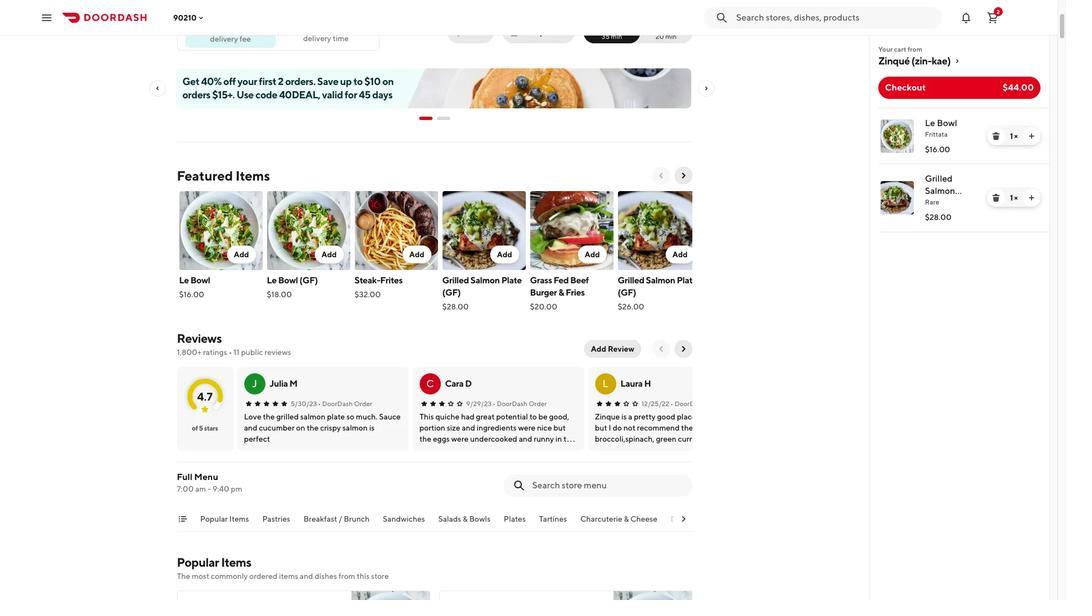 Task type: vqa. For each thing, say whether or not it's contained in the screenshot.
topmost "fresh"
no



Task type: locate. For each thing, give the bounding box(es) containing it.
6 add button from the left
[[666, 246, 695, 263]]

0 horizontal spatial plate
[[502, 275, 522, 286]]

2 • doordash order from the left
[[493, 399, 547, 408]]

grilled inside grilled salmon plate (gf)
[[926, 173, 953, 184]]

plate inside grilled salmon plate (gf)
[[926, 198, 947, 208]]

grass fed beef burger & fries $20.00
[[530, 275, 589, 311]]

bowl inside le bowl (gf) $18.00
[[278, 275, 298, 286]]

featured items
[[177, 168, 270, 183]]

2 horizontal spatial plate
[[926, 198, 947, 208]]

order inside button
[[547, 28, 568, 37]]

items inside heading
[[236, 168, 270, 183]]

featured
[[177, 168, 233, 183]]

salmon for grilled salmon plate (gf)
[[926, 186, 956, 196]]

× for grilled salmon plate (gf)
[[1015, 193, 1018, 202]]

0 vertical spatial popular
[[200, 514, 228, 523]]

orders.
[[285, 76, 316, 87]]

m
[[290, 378, 298, 389]]

1 vertical spatial ×
[[1015, 193, 1018, 202]]

popular up most
[[177, 555, 219, 569]]

featured items heading
[[177, 167, 270, 184]]

bowl inside the 'le bowl $16.00'
[[191, 275, 210, 286]]

delivery inside $0.00 delivery fee
[[210, 34, 238, 43]]

from left this
[[339, 572, 355, 581]]

2 vertical spatial items
[[221, 555, 251, 569]]

0 horizontal spatial min
[[325, 23, 339, 34]]

salmon inside grilled salmon plate (gf) $28.00
[[471, 275, 500, 286]]

salmon
[[926, 186, 956, 196], [471, 275, 500, 286], [646, 275, 676, 286]]

2 horizontal spatial bowl
[[937, 118, 958, 128]]

le bowl $16.00
[[179, 275, 210, 299]]

le bowl image
[[881, 119, 914, 153], [179, 191, 263, 270], [351, 591, 430, 600]]

1 × from the top
[[1015, 132, 1018, 141]]

1 horizontal spatial &
[[559, 287, 564, 298]]

0 vertical spatial 1 ×
[[1011, 132, 1018, 141]]

bowl for (gf)
[[278, 275, 298, 286]]

3 add button from the left
[[403, 246, 431, 263]]

of 5 stars
[[192, 424, 218, 432]]

reviews 1,800+ ratings • 11 public reviews
[[177, 331, 291, 357]]

0 horizontal spatial doordash
[[322, 399, 353, 408]]

2 horizontal spatial grilled salmon plate (gf) image
[[881, 181, 914, 214]]

add for le bowl (gf) $18.00
[[322, 250, 337, 259]]

0 horizontal spatial save
[[317, 76, 339, 87]]

j
[[252, 378, 257, 389]]

delivery inside 35 min delivery time
[[303, 34, 331, 43]]

time
[[333, 34, 349, 43]]

0 horizontal spatial le bowl image
[[179, 191, 263, 270]]

2 horizontal spatial salmon
[[926, 186, 956, 196]]

grilled salmon plate (gf) image
[[881, 181, 914, 214], [443, 191, 526, 270], [618, 191, 701, 270]]

2 inside button
[[997, 8, 1001, 15]]

le for le bowl
[[179, 275, 189, 286]]

2 horizontal spatial &
[[624, 514, 629, 523]]

grilled inside grilled salmon plate (gf) $28.00
[[443, 275, 469, 286]]

fee
[[240, 34, 251, 43]]

frittata
[[926, 130, 948, 138]]

1 vertical spatial add one to cart image
[[1028, 193, 1037, 202]]

first
[[259, 76, 276, 87]]

doordash right 12/25/22
[[675, 399, 706, 408]]

previous button of carousel image
[[657, 171, 666, 180]]

for
[[345, 89, 357, 101]]

am
[[195, 484, 206, 493]]

1 horizontal spatial 2
[[997, 8, 1001, 15]]

show menu categories image
[[178, 514, 187, 523]]

0 vertical spatial from
[[908, 45, 923, 53]]

charcuterie & cheese
[[581, 514, 658, 523]]

0 vertical spatial $28.00
[[926, 213, 952, 222]]

1 vertical spatial le bowl (gf) image
[[614, 591, 693, 600]]

1 horizontal spatial • doordash order
[[493, 399, 547, 408]]

delivery down $0.00
[[210, 34, 238, 43]]

cara d
[[445, 378, 472, 389]]

0 horizontal spatial salmon
[[471, 275, 500, 286]]

1 horizontal spatial 35
[[602, 32, 610, 41]]

1 right remove item from cart icon
[[1011, 193, 1013, 202]]

add for le bowl $16.00
[[234, 250, 249, 259]]

2 delivery from the left
[[210, 34, 238, 43]]

0 vertical spatial 1
[[1011, 132, 1013, 141]]

35 left time
[[313, 23, 323, 34]]

items inside popular items the most commonly ordered items and dishes from this store
[[221, 555, 251, 569]]

• doordash order for c
[[493, 399, 547, 408]]

0 horizontal spatial • doordash order
[[318, 399, 372, 408]]

pastries
[[262, 514, 290, 523]]

save
[[470, 28, 487, 37], [317, 76, 339, 87]]

0 vertical spatial le bowl (gf) image
[[267, 191, 350, 270]]

add for grilled salmon plate (gf) $28.00
[[497, 250, 513, 259]]

(gf) inside grilled salmon plate (gf)
[[948, 198, 967, 208]]

from up zinqué (zin-kae)
[[908, 45, 923, 53]]

notification bell image
[[960, 11, 973, 24]]

on
[[383, 76, 394, 87]]

2 1 × from the top
[[1011, 193, 1018, 202]]

0 vertical spatial add one to cart image
[[1028, 132, 1037, 141]]

$16.00 down frittata on the top right
[[926, 145, 951, 154]]

min inside 20 min option
[[666, 32, 677, 41]]

20 min
[[656, 32, 677, 41]]

salads & bowls button
[[439, 513, 491, 531]]

× right remove item from cart image
[[1015, 132, 1018, 141]]

add button for grilled salmon plate (gf) $26.00
[[666, 246, 695, 263]]

Store search: begin typing to search for stores available on DoorDash text field
[[737, 11, 936, 24]]

plates
[[504, 514, 526, 523]]

add one to cart image right remove item from cart icon
[[1028, 193, 1037, 202]]

2 items, open order cart image
[[987, 11, 1000, 24]]

grilled for grilled salmon plate (gf) $28.00
[[443, 275, 469, 286]]

1 vertical spatial 2
[[278, 76, 284, 87]]

items
[[279, 572, 298, 581]]

delivery left time
[[303, 34, 331, 43]]

1 horizontal spatial le bowl image
[[351, 591, 430, 600]]

& for salads & bowls
[[463, 514, 468, 523]]

1 1 from the top
[[1011, 132, 1013, 141]]

1 horizontal spatial doordash
[[497, 399, 528, 408]]

3 doordash from the left
[[675, 399, 706, 408]]

• for j
[[318, 399, 321, 408]]

from
[[908, 45, 923, 53], [339, 572, 355, 581]]

1 vertical spatial save
[[317, 76, 339, 87]]

plate
[[926, 198, 947, 208], [502, 275, 522, 286], [677, 275, 698, 286]]

1 vertical spatial $16.00
[[179, 290, 204, 299]]

2 1 from the top
[[1011, 193, 1013, 202]]

0 horizontal spatial delivery
[[210, 34, 238, 43]]

grilled for grilled salmon plate (gf) $26.00
[[618, 275, 645, 286]]

1 × right remove item from cart icon
[[1011, 193, 1018, 202]]

(gf) for grilled salmon plate (gf)
[[948, 198, 967, 208]]

cheese
[[631, 514, 658, 523]]

menu
[[194, 472, 218, 482]]

1 for le bowl
[[1011, 132, 1013, 141]]

$10
[[365, 76, 381, 87]]

bowls
[[470, 514, 491, 523]]

0 horizontal spatial $28.00
[[443, 302, 469, 311]]

grass fed beef burger & fries image
[[530, 191, 614, 270]]

charcuterie & cheese button
[[581, 513, 658, 531]]

0 horizontal spatial le bowl (gf) image
[[267, 191, 350, 270]]

1 horizontal spatial le
[[267, 275, 277, 286]]

plates button
[[504, 513, 526, 531]]

commonly
[[211, 572, 248, 581]]

2 × from the top
[[1015, 193, 1018, 202]]

1 horizontal spatial salmon
[[646, 275, 676, 286]]

salmon inside grilled salmon plate (gf) $26.00
[[646, 275, 676, 286]]

• for c
[[493, 399, 496, 408]]

plate for grilled salmon plate (gf) $28.00
[[502, 275, 522, 286]]

save left group
[[470, 28, 487, 37]]

1 add one to cart image from the top
[[1028, 132, 1037, 141]]

le bowl image down store
[[351, 591, 430, 600]]

0 vertical spatial 2
[[997, 8, 1001, 15]]

items inside button
[[229, 514, 249, 523]]

& for charcuterie & cheese
[[624, 514, 629, 523]]

remove item from cart image
[[992, 132, 1001, 141]]

$32.00
[[355, 290, 381, 299]]

le inside le bowl frittata
[[926, 118, 936, 128]]

popular inside popular items the most commonly ordered items and dishes from this store
[[177, 555, 219, 569]]

1 1 × from the top
[[1011, 132, 1018, 141]]

items up commonly
[[221, 555, 251, 569]]

0 horizontal spatial grilled salmon plate (gf) image
[[443, 191, 526, 270]]

grilled salmon plate (gf) image for grilled salmon plate (gf) $28.00
[[443, 191, 526, 270]]

5 add button from the left
[[578, 246, 607, 263]]

pastries button
[[262, 513, 290, 531]]

0 vertical spatial save
[[470, 28, 487, 37]]

order
[[547, 28, 568, 37], [354, 399, 372, 408], [529, 399, 547, 408], [707, 399, 725, 408]]

2 horizontal spatial le
[[926, 118, 936, 128]]

popular items
[[200, 514, 249, 523]]

checkout
[[886, 82, 926, 93]]

1 vertical spatial from
[[339, 572, 355, 581]]

1 horizontal spatial grilled salmon plate (gf) image
[[618, 191, 701, 270]]

le inside le bowl (gf) $18.00
[[267, 275, 277, 286]]

1 vertical spatial 1
[[1011, 193, 1013, 202]]

2 doordash from the left
[[497, 399, 528, 408]]

popular for popular items the most commonly ordered items and dishes from this store
[[177, 555, 219, 569]]

remove item from cart image
[[992, 193, 1001, 202]]

doordash right "9/29/23"
[[497, 399, 528, 408]]

frites
[[380, 275, 403, 286]]

$28.00 inside grilled salmon plate (gf) $28.00
[[443, 302, 469, 311]]

0 horizontal spatial from
[[339, 572, 355, 581]]

salads
[[439, 514, 461, 523]]

1 horizontal spatial $28.00
[[926, 213, 952, 222]]

items right featured
[[236, 168, 270, 183]]

1 add button from the left
[[227, 246, 256, 263]]

• doordash order right 12/25/22
[[671, 399, 725, 408]]

salmon for grilled salmon plate (gf) $28.00
[[471, 275, 500, 286]]

20
[[656, 32, 665, 41]]

min inside 35 min option
[[611, 32, 623, 41]]

(gf) inside grilled salmon plate (gf) $28.00
[[443, 287, 461, 298]]

add button for grilled salmon plate (gf) $28.00
[[491, 246, 519, 263]]

2 horizontal spatial min
[[666, 32, 677, 41]]

(gf) inside le bowl (gf) $18.00
[[300, 275, 318, 286]]

1 vertical spatial $28.00
[[443, 302, 469, 311]]

full menu 7:00 am - 9:40 pm
[[177, 472, 242, 493]]

steak frites image
[[355, 191, 438, 270]]

1 horizontal spatial le bowl (gf) image
[[614, 591, 693, 600]]

& down fed
[[559, 287, 564, 298]]

2 vertical spatial le bowl image
[[351, 591, 430, 600]]

min for 35 min delivery time
[[325, 23, 339, 34]]

popular down -
[[200, 514, 228, 523]]

0 horizontal spatial grilled
[[443, 275, 469, 286]]

plate for grilled salmon plate (gf) $26.00
[[677, 275, 698, 286]]

add for steak-frites $32.00
[[409, 250, 425, 259]]

& left cheese
[[624, 514, 629, 523]]

order methods option group
[[584, 21, 693, 43]]

35 left 20
[[602, 32, 610, 41]]

min inside 35 min delivery time
[[325, 23, 339, 34]]

min
[[325, 23, 339, 34], [611, 32, 623, 41], [666, 32, 677, 41]]

add button for le bowl (gf) $18.00
[[315, 246, 344, 263]]

2
[[997, 8, 1001, 15], [278, 76, 284, 87]]

add one to cart image right remove item from cart image
[[1028, 132, 1037, 141]]

1 × for grilled salmon plate (gf)
[[1011, 193, 1018, 202]]

0 horizontal spatial 35
[[313, 23, 323, 34]]

le inside the 'le bowl $16.00'
[[179, 275, 189, 286]]

add button for grass fed beef burger & fries $20.00
[[578, 246, 607, 263]]

1 × for le bowl
[[1011, 132, 1018, 141]]

plate inside grilled salmon plate (gf) $28.00
[[502, 275, 522, 286]]

2 right notification bell image
[[997, 8, 1001, 15]]

add button
[[227, 246, 256, 263], [315, 246, 344, 263], [403, 246, 431, 263], [491, 246, 519, 263], [578, 246, 607, 263], [666, 246, 695, 263]]

popular for popular items
[[200, 514, 228, 523]]

doordash for l
[[675, 399, 706, 408]]

0 vertical spatial ×
[[1015, 132, 1018, 141]]

days
[[373, 89, 393, 101]]

2 horizontal spatial doordash
[[675, 399, 706, 408]]

2 horizontal spatial • doordash order
[[671, 399, 725, 408]]

save inside 'button'
[[470, 28, 487, 37]]

• left the 11
[[229, 348, 232, 357]]

3 • doordash order from the left
[[671, 399, 725, 408]]

le bowl image down featured items
[[179, 191, 263, 270]]

tartines
[[539, 514, 567, 523]]

1 horizontal spatial from
[[908, 45, 923, 53]]

grilled inside grilled salmon plate (gf) $26.00
[[618, 275, 645, 286]]

• inside reviews 1,800+ ratings • 11 public reviews
[[229, 348, 232, 357]]

salmon inside grilled salmon plate (gf)
[[926, 186, 956, 196]]

• right 5/30/23
[[318, 399, 321, 408]]

zinqué
[[879, 55, 910, 67]]

1 vertical spatial le bowl image
[[179, 191, 263, 270]]

1 × right remove item from cart image
[[1011, 132, 1018, 141]]

35 inside 35 min delivery time
[[313, 23, 323, 34]]

1 delivery from the left
[[303, 34, 331, 43]]

1 horizontal spatial bowl
[[278, 275, 298, 286]]

0 horizontal spatial $16.00
[[179, 290, 204, 299]]

1 horizontal spatial save
[[470, 28, 487, 37]]

le for le bowl (gf)
[[267, 275, 277, 286]]

add
[[234, 250, 249, 259], [322, 250, 337, 259], [409, 250, 425, 259], [497, 250, 513, 259], [585, 250, 600, 259], [673, 250, 688, 259], [591, 344, 607, 353]]

2 horizontal spatial grilled
[[926, 173, 953, 184]]

1 doordash from the left
[[322, 399, 353, 408]]

list
[[870, 108, 1050, 232]]

le bowl frittata
[[926, 118, 958, 138]]

1 vertical spatial items
[[229, 514, 249, 523]]

1 horizontal spatial grilled
[[618, 275, 645, 286]]

2 add button from the left
[[315, 246, 344, 263]]

1 • doordash order from the left
[[318, 399, 372, 408]]

most
[[192, 572, 209, 581]]

$0.00
[[218, 23, 243, 34]]

1 right remove item from cart image
[[1011, 132, 1013, 141]]

le bowl (gf) image
[[267, 191, 350, 270], [614, 591, 693, 600]]

popular inside button
[[200, 514, 228, 523]]

35
[[313, 23, 323, 34], [602, 32, 610, 41]]

2 right first
[[278, 76, 284, 87]]

0 horizontal spatial le
[[179, 275, 189, 286]]

fries
[[566, 287, 585, 298]]

• doordash order right "9/29/23"
[[493, 399, 547, 408]]

4 add button from the left
[[491, 246, 519, 263]]

items for popular items
[[229, 514, 249, 523]]

1 horizontal spatial min
[[611, 32, 623, 41]]

grilled for grilled salmon plate (gf)
[[926, 173, 953, 184]]

0 horizontal spatial bowl
[[191, 275, 210, 286]]

items down pm
[[229, 514, 249, 523]]

• doordash order right 5/30/23
[[318, 399, 372, 408]]

0 horizontal spatial &
[[463, 514, 468, 523]]

bowl inside le bowl frittata
[[937, 118, 958, 128]]

20 min radio
[[634, 21, 693, 43]]

use
[[237, 89, 254, 101]]

2 horizontal spatial le bowl image
[[881, 119, 914, 153]]

full
[[177, 472, 193, 482]]

0 vertical spatial $16.00
[[926, 145, 951, 154]]

$16.00
[[926, 145, 951, 154], [179, 290, 204, 299]]

0 horizontal spatial 2
[[278, 76, 284, 87]]

7:00
[[177, 484, 194, 493]]

(gf) inside grilled salmon plate (gf) $26.00
[[618, 287, 636, 298]]

plate inside grilled salmon plate (gf) $26.00
[[677, 275, 698, 286]]

le bowl image left frittata on the top right
[[881, 119, 914, 153]]

2 add one to cart image from the top
[[1028, 193, 1037, 202]]

& inside grass fed beef burger & fries $20.00
[[559, 287, 564, 298]]

$28.00
[[926, 213, 952, 222], [443, 302, 469, 311]]

$20.00
[[530, 302, 558, 311]]

1 vertical spatial 1 ×
[[1011, 193, 1018, 202]]

1 vertical spatial popular
[[177, 555, 219, 569]]

1 horizontal spatial plate
[[677, 275, 698, 286]]

12/25/22
[[642, 399, 670, 408]]

& left bowls
[[463, 514, 468, 523]]

save up valid
[[317, 76, 339, 87]]

$28.00 inside list
[[926, 213, 952, 222]]

(gf) for grilled salmon plate (gf) $26.00
[[618, 287, 636, 298]]

scroll menu navigation right image
[[679, 514, 688, 523]]

le bowl (gf) $18.00
[[267, 275, 318, 299]]

add one to cart image
[[1028, 132, 1037, 141], [1028, 193, 1037, 202]]

0 vertical spatial items
[[236, 168, 270, 183]]

grilled salmon plate (gf) $26.00
[[618, 275, 698, 311]]

45
[[359, 89, 371, 101]]

× right remove item from cart icon
[[1015, 193, 1018, 202]]

plate for grilled salmon plate (gf)
[[926, 198, 947, 208]]

• right "9/29/23"
[[493, 399, 496, 408]]

of
[[192, 424, 198, 432]]

add one to cart image for grilled salmon plate (gf)
[[1028, 193, 1037, 202]]

up
[[340, 76, 352, 87]]

grilled salmon plate (gf)
[[926, 173, 967, 208]]

this
[[357, 572, 370, 581]]

× for le bowl
[[1015, 132, 1018, 141]]

doordash right 5/30/23
[[322, 399, 353, 408]]

$16.00 up "reviews" link
[[179, 290, 204, 299]]

1 horizontal spatial $16.00
[[926, 145, 951, 154]]

1 horizontal spatial delivery
[[303, 34, 331, 43]]

35 inside option
[[602, 32, 610, 41]]

• right 12/25/22
[[671, 399, 674, 408]]



Task type: describe. For each thing, give the bounding box(es) containing it.
your
[[238, 76, 257, 87]]

ordered
[[249, 572, 278, 581]]

order for l
[[707, 399, 725, 408]]

kae)
[[932, 55, 951, 67]]

popular items the most commonly ordered items and dishes from this store
[[177, 555, 389, 581]]

2 button
[[982, 6, 1004, 29]]

laura h
[[621, 378, 651, 389]]

get
[[183, 76, 200, 87]]

35 min delivery time
[[303, 23, 349, 43]]

add review button
[[585, 340, 641, 358]]

add button for steak-frites $32.00
[[403, 246, 431, 263]]

5/30/23
[[291, 399, 317, 408]]

grilled salmon plate (gf) image for grilled salmon plate (gf) $26.00
[[618, 191, 701, 270]]

(zin-
[[912, 55, 932, 67]]

$15+.
[[212, 89, 235, 101]]

(gf) for grilled salmon plate (gf) $28.00
[[443, 287, 461, 298]]

fed
[[554, 275, 569, 286]]

next button of carousel image
[[679, 171, 688, 180]]

the
[[177, 572, 190, 581]]

steak-frites $32.00
[[355, 275, 403, 299]]

35 for 35 min
[[602, 32, 610, 41]]

$16.00 inside list
[[926, 145, 951, 154]]

rare
[[926, 198, 940, 206]]

/
[[339, 514, 342, 523]]

bowl for $16.00
[[191, 275, 210, 286]]

julia
[[270, 378, 288, 389]]

40deal,
[[279, 89, 321, 101]]

add for grass fed beef burger & fries $20.00
[[585, 250, 600, 259]]

9:40
[[213, 484, 229, 493]]

open menu image
[[40, 11, 53, 24]]

c
[[426, 378, 434, 389]]

order for j
[[354, 399, 372, 408]]

save button
[[448, 21, 494, 43]]

sandwiches
[[383, 514, 425, 523]]

$0.00 delivery fee
[[210, 23, 251, 43]]

le for frittata
[[926, 118, 936, 128]]

stars
[[204, 424, 218, 432]]

reviews link
[[177, 331, 222, 346]]

dessert
[[671, 514, 698, 523]]

h
[[645, 378, 651, 389]]

from inside popular items the most commonly ordered items and dishes from this store
[[339, 572, 355, 581]]

add for grilled salmon plate (gf) $26.00
[[673, 250, 688, 259]]

9/29/23
[[466, 399, 492, 408]]

breakfast / brunch button
[[304, 513, 370, 531]]

charcuterie
[[581, 514, 623, 523]]

$26.00
[[618, 302, 645, 311]]

group order button
[[503, 21, 575, 43]]

your cart from
[[879, 45, 923, 53]]

add button for le bowl $16.00
[[227, 246, 256, 263]]

90210 button
[[173, 13, 206, 22]]

min for 20 min
[[666, 32, 677, 41]]

reviews
[[265, 348, 291, 357]]

salmon for grilled salmon plate (gf) $26.00
[[646, 275, 676, 286]]

doordash for j
[[322, 399, 353, 408]]

grass
[[530, 275, 552, 286]]

zinqué (zin-kae)
[[879, 55, 951, 67]]

and
[[300, 572, 313, 581]]

sandwiches button
[[383, 513, 425, 531]]

steak-
[[355, 275, 380, 286]]

salads & bowls
[[439, 514, 491, 523]]

your
[[879, 45, 893, 53]]

add review
[[591, 344, 635, 353]]

off
[[224, 76, 236, 87]]

store
[[371, 572, 389, 581]]

next image
[[679, 344, 688, 353]]

11
[[234, 348, 240, 357]]

4.7
[[197, 390, 213, 403]]

code
[[256, 89, 277, 101]]

Item Search search field
[[533, 479, 684, 492]]

$44.00
[[1003, 82, 1034, 93]]

cara
[[445, 378, 464, 389]]

90210
[[173, 13, 197, 22]]

2 inside "get 40% off your first 2 orders. save up to $10 on orders $15+.  use code 40deal, valid for 45 days"
[[278, 76, 284, 87]]

tartines button
[[539, 513, 567, 531]]

laura
[[621, 378, 643, 389]]

1 for grilled salmon plate (gf)
[[1011, 193, 1013, 202]]

bowl for frittata
[[937, 118, 958, 128]]

reviews
[[177, 331, 222, 346]]

brunch
[[344, 514, 370, 523]]

list containing le bowl
[[870, 108, 1050, 232]]

pm
[[231, 484, 242, 493]]

35 min radio
[[584, 21, 641, 43]]

breakfast
[[304, 514, 337, 523]]

items for popular items the most commonly ordered items and dishes from this store
[[221, 555, 251, 569]]

min for 35 min
[[611, 32, 623, 41]]

$16.00 inside the 'le bowl $16.00'
[[179, 290, 204, 299]]

review
[[608, 344, 635, 353]]

previous image
[[657, 344, 666, 353]]

• for l
[[671, 399, 674, 408]]

save inside "get 40% off your first 2 orders. save up to $10 on orders $15+.  use code 40deal, valid for 45 days"
[[317, 76, 339, 87]]

doordash for c
[[497, 399, 528, 408]]

select promotional banner element
[[419, 108, 450, 128]]

35 for 35 min delivery time
[[313, 23, 323, 34]]

• doordash order for j
[[318, 399, 372, 408]]

popular items button
[[200, 513, 249, 531]]

• doordash order for l
[[671, 399, 725, 408]]

burger
[[530, 287, 557, 298]]

l
[[603, 378, 609, 389]]

ratings
[[203, 348, 227, 357]]

order for c
[[529, 399, 547, 408]]

add one to cart image for le bowl
[[1028, 132, 1037, 141]]

0 vertical spatial le bowl image
[[881, 119, 914, 153]]

group
[[522, 28, 545, 37]]

valid
[[322, 89, 343, 101]]

items for featured items
[[236, 168, 270, 183]]

orders
[[183, 89, 211, 101]]

to
[[354, 76, 363, 87]]

-
[[208, 484, 211, 493]]



